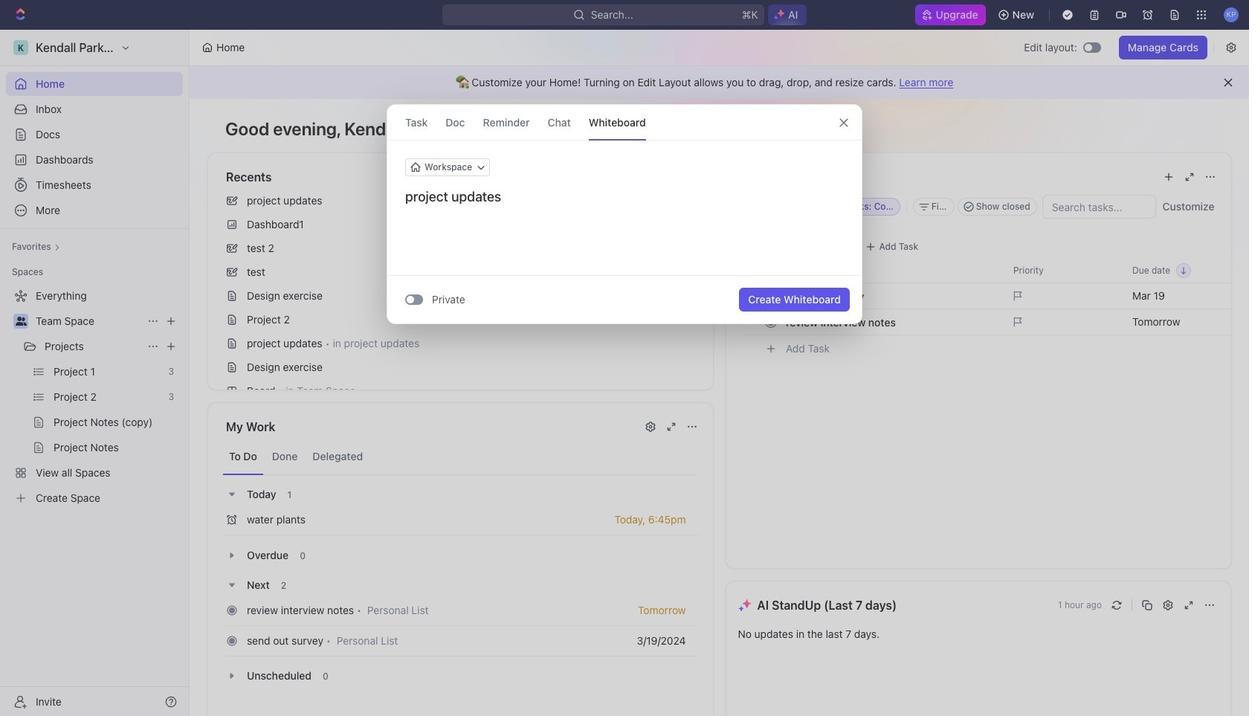 Task type: locate. For each thing, give the bounding box(es) containing it.
alert
[[190, 66, 1250, 99]]

tree
[[6, 284, 183, 510]]

Name this Whiteboard... field
[[388, 188, 862, 206]]

user group image
[[15, 317, 26, 326]]

tree inside sidebar navigation
[[6, 284, 183, 510]]

sidebar navigation
[[0, 30, 190, 716]]

tab list
[[223, 439, 698, 475]]

dialog
[[387, 104, 863, 324]]



Task type: describe. For each thing, give the bounding box(es) containing it.
Search tasks... text field
[[1043, 196, 1155, 218]]



Task type: vqa. For each thing, say whether or not it's contained in the screenshot.
live
no



